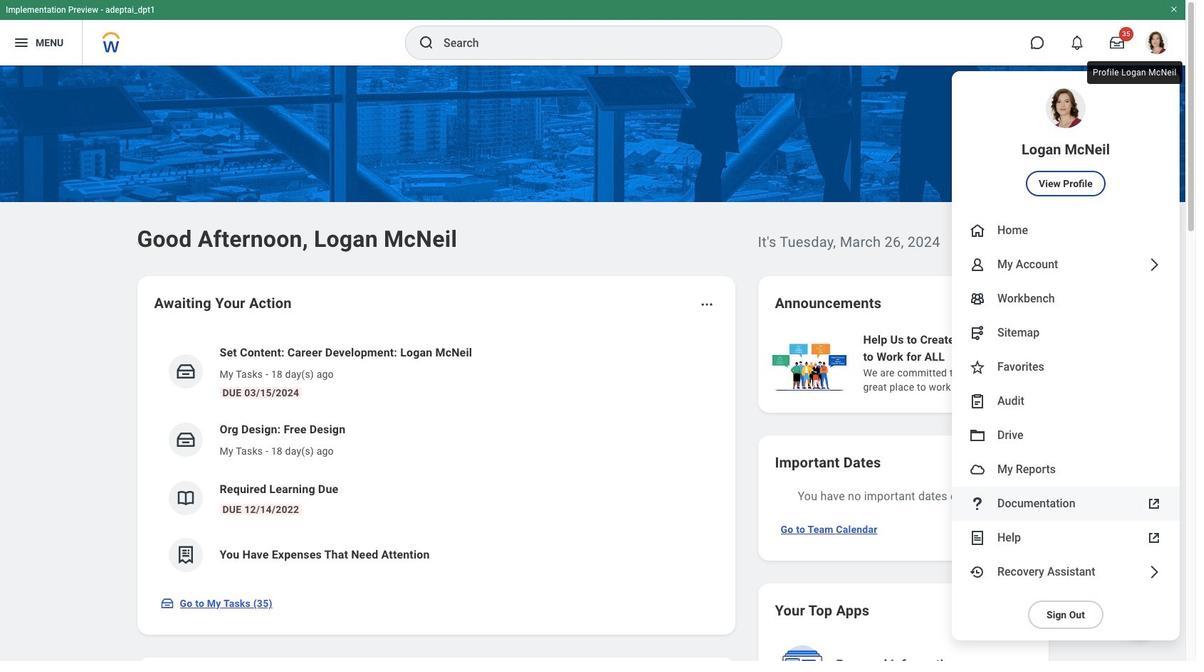 Task type: describe. For each thing, give the bounding box(es) containing it.
10 menu item from the top
[[953, 487, 1180, 521]]

1 inbox image from the top
[[175, 361, 196, 383]]

8 menu item from the top
[[953, 419, 1180, 453]]

4 menu item from the top
[[953, 282, 1180, 316]]

5 menu item from the top
[[953, 316, 1180, 351]]

logan mcneil image
[[1146, 31, 1169, 54]]

folder open image
[[970, 427, 987, 445]]

9 menu item from the top
[[953, 453, 1180, 487]]

ext link image for 10th menu item from the top of the page
[[1146, 496, 1163, 513]]

endpoints image
[[970, 325, 987, 342]]

3 menu item from the top
[[953, 248, 1180, 282]]

user image
[[970, 256, 987, 274]]

12 menu item from the top
[[953, 556, 1180, 590]]

2 inbox image from the top
[[175, 430, 196, 451]]

book open image
[[175, 488, 196, 509]]

notifications large image
[[1071, 36, 1085, 50]]

close environment banner image
[[1171, 5, 1179, 14]]

chevron right small image
[[1013, 296, 1028, 311]]

0 horizontal spatial list
[[154, 333, 718, 584]]

Search Workday  search field
[[444, 27, 753, 58]]

question image
[[970, 496, 987, 513]]

ext link image for 2nd menu item from the bottom of the page
[[1146, 530, 1163, 547]]

11 menu item from the top
[[953, 521, 1180, 556]]



Task type: vqa. For each thing, say whether or not it's contained in the screenshot.
"Give"
no



Task type: locate. For each thing, give the bounding box(es) containing it.
dashboard expenses image
[[175, 545, 196, 566]]

menu item
[[953, 71, 1180, 214], [953, 214, 1180, 248], [953, 248, 1180, 282], [953, 282, 1180, 316], [953, 316, 1180, 351], [953, 351, 1180, 385], [953, 385, 1180, 419], [953, 419, 1180, 453], [953, 453, 1180, 487], [953, 487, 1180, 521], [953, 521, 1180, 556], [953, 556, 1180, 590]]

banner
[[0, 0, 1186, 641]]

1 vertical spatial ext link image
[[1146, 530, 1163, 547]]

document image
[[970, 530, 987, 547]]

2 ext link image from the top
[[1146, 530, 1163, 547]]

chevron right image for first menu item from the bottom
[[1146, 564, 1163, 581]]

tooltip
[[1085, 58, 1186, 87]]

ext link image
[[1146, 496, 1163, 513], [1146, 530, 1163, 547]]

status
[[955, 298, 978, 309]]

1 ext link image from the top
[[1146, 496, 1163, 513]]

main content
[[0, 66, 1197, 662]]

paste image
[[970, 393, 987, 410]]

time image
[[970, 564, 987, 581]]

inbox large image
[[1111, 36, 1125, 50]]

1 vertical spatial chevron right image
[[1146, 564, 1163, 581]]

1 horizontal spatial list
[[770, 331, 1197, 396]]

contact card matrix manager image
[[970, 291, 987, 308]]

menu
[[953, 71, 1180, 641]]

0 vertical spatial ext link image
[[1146, 496, 1163, 513]]

inbox image
[[160, 597, 174, 611]]

2 chevron right image from the top
[[1146, 564, 1163, 581]]

0 vertical spatial chevron right image
[[1146, 256, 1163, 274]]

1 menu item from the top
[[953, 71, 1180, 214]]

1 vertical spatial inbox image
[[175, 430, 196, 451]]

7 menu item from the top
[[953, 385, 1180, 419]]

list
[[770, 331, 1197, 396], [154, 333, 718, 584]]

1 chevron right image from the top
[[1146, 256, 1163, 274]]

inbox image
[[175, 361, 196, 383], [175, 430, 196, 451]]

search image
[[418, 34, 435, 51]]

chevron left small image
[[988, 296, 1002, 311]]

avatar image
[[970, 462, 987, 479]]

2 menu item from the top
[[953, 214, 1180, 248]]

6 menu item from the top
[[953, 351, 1180, 385]]

chevron right image for tenth menu item from the bottom of the page
[[1146, 256, 1163, 274]]

0 vertical spatial inbox image
[[175, 361, 196, 383]]

home image
[[970, 222, 987, 239]]

chevron right image
[[1146, 256, 1163, 274], [1146, 564, 1163, 581]]

star image
[[970, 359, 987, 376]]

justify image
[[13, 34, 30, 51]]



